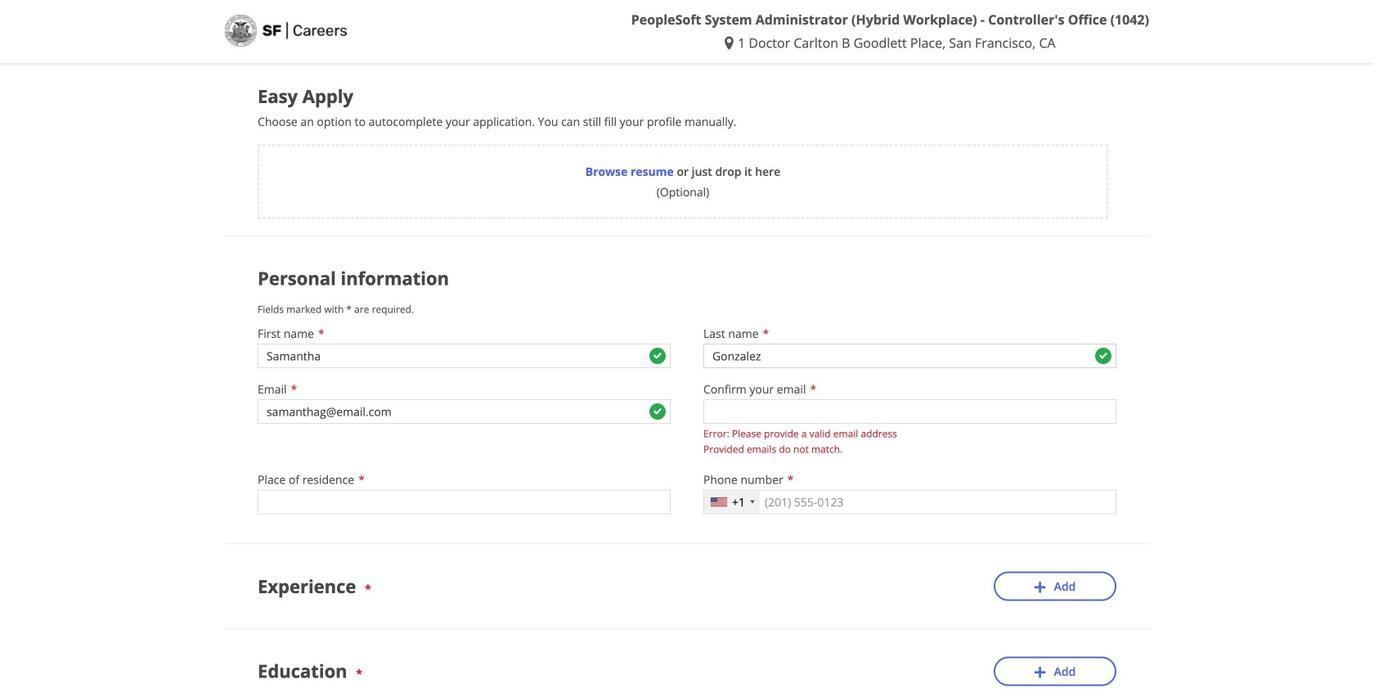 Task type: vqa. For each thing, say whether or not it's contained in the screenshot.
Wix Logo
no



Task type: describe. For each thing, give the bounding box(es) containing it.
city and county of san francisco logo image
[[225, 15, 348, 47]]



Task type: locate. For each thing, give the bounding box(es) containing it.
location image
[[725, 36, 738, 50]]



